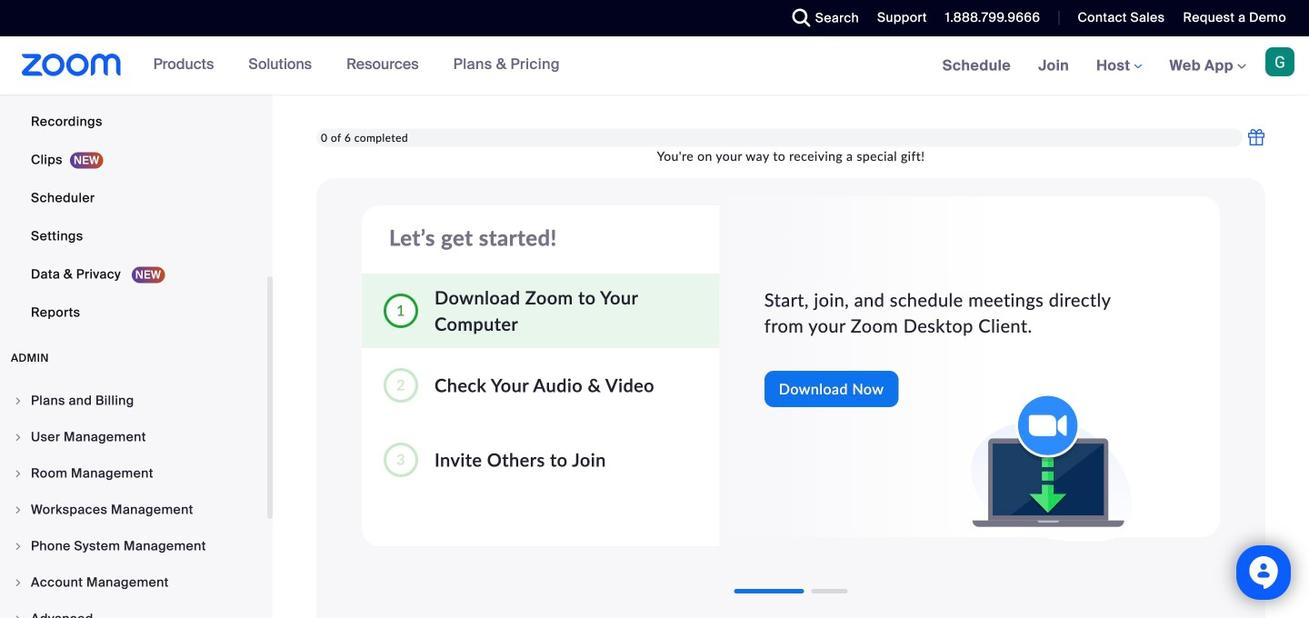 Task type: vqa. For each thing, say whether or not it's contained in the screenshot.
5th MENU ITEM from the top
yes



Task type: describe. For each thing, give the bounding box(es) containing it.
right image for sixth menu item from the top
[[13, 577, 24, 588]]

3 menu item from the top
[[0, 457, 267, 491]]

6 menu item from the top
[[0, 566, 267, 600]]

5 menu item from the top
[[0, 529, 267, 564]]

2 menu item from the top
[[0, 420, 267, 455]]

admin menu menu
[[0, 384, 267, 618]]



Task type: locate. For each thing, give the bounding box(es) containing it.
right image for 4th menu item
[[13, 505, 24, 516]]

right image for 3rd menu item from the bottom of the admin menu menu
[[13, 541, 24, 552]]

right image for first menu item from the top of the admin menu menu
[[13, 396, 24, 406]]

right image for second menu item from the top
[[13, 432, 24, 443]]

2 right image from the top
[[13, 577, 24, 588]]

4 right image from the top
[[13, 541, 24, 552]]

3 right image from the top
[[13, 505, 24, 516]]

1 menu item from the top
[[0, 384, 267, 418]]

product information navigation
[[140, 36, 574, 95]]

meetings navigation
[[929, 36, 1310, 96]]

personal menu menu
[[0, 0, 267, 333]]

1 right image from the top
[[13, 432, 24, 443]]

right image
[[13, 396, 24, 406], [13, 468, 24, 479], [13, 505, 24, 516], [13, 541, 24, 552]]

zoom logo image
[[22, 54, 122, 76]]

profile picture image
[[1266, 47, 1295, 76]]

1 right image from the top
[[13, 396, 24, 406]]

1 vertical spatial right image
[[13, 577, 24, 588]]

2 right image from the top
[[13, 468, 24, 479]]

0 vertical spatial right image
[[13, 432, 24, 443]]

7 menu item from the top
[[0, 602, 267, 618]]

menu item
[[0, 384, 267, 418], [0, 420, 267, 455], [0, 457, 267, 491], [0, 493, 267, 527], [0, 529, 267, 564], [0, 566, 267, 600], [0, 602, 267, 618]]

right image for 5th menu item from the bottom of the admin menu menu
[[13, 468, 24, 479]]

side navigation navigation
[[0, 0, 273, 618]]

banner
[[0, 36, 1310, 96]]

3 right image from the top
[[13, 614, 24, 618]]

4 menu item from the top
[[0, 493, 267, 527]]

2 vertical spatial right image
[[13, 614, 24, 618]]

right image for seventh menu item from the top of the admin menu menu
[[13, 614, 24, 618]]

right image
[[13, 432, 24, 443], [13, 577, 24, 588], [13, 614, 24, 618]]



